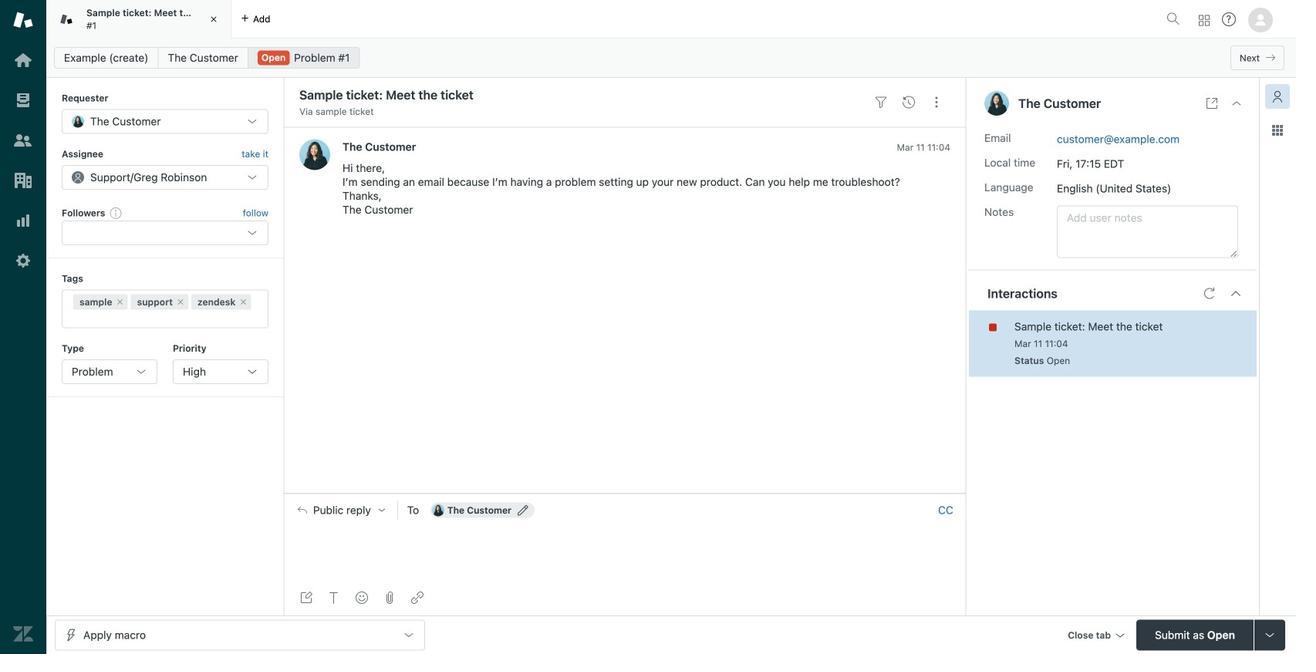 Task type: describe. For each thing, give the bounding box(es) containing it.
2 remove image from the left
[[239, 297, 248, 307]]

avatar image
[[299, 139, 330, 170]]

0 vertical spatial mar 11 11:04 text field
[[897, 142, 950, 153]]

zendesk support image
[[13, 10, 33, 30]]

zendesk image
[[13, 624, 33, 644]]

customers image
[[13, 130, 33, 150]]

close image
[[206, 12, 221, 27]]

customer context image
[[1271, 90, 1284, 103]]

add attachment image
[[383, 592, 396, 604]]

events image
[[903, 96, 915, 109]]

hide composer image
[[619, 487, 631, 500]]

secondary element
[[46, 42, 1296, 73]]

apps image
[[1271, 124, 1284, 137]]

1 horizontal spatial mar 11 11:04 text field
[[1015, 338, 1068, 349]]

view more details image
[[1206, 97, 1218, 110]]

format text image
[[328, 592, 340, 604]]

admin image
[[13, 251, 33, 271]]



Task type: locate. For each thing, give the bounding box(es) containing it.
remove image
[[176, 297, 185, 307], [239, 297, 248, 307]]

Mar 11 11:04 text field
[[897, 142, 950, 153], [1015, 338, 1068, 349]]

draft mode image
[[300, 592, 312, 604]]

Add user notes text field
[[1057, 206, 1238, 258]]

ticket actions image
[[930, 96, 943, 109]]

customer@example.com image
[[432, 504, 444, 517]]

info on adding followers image
[[110, 207, 122, 219]]

user image
[[984, 91, 1009, 116]]

views image
[[13, 90, 33, 110]]

main element
[[0, 0, 46, 654]]

insert emojis image
[[356, 592, 368, 604]]

edit user image
[[518, 505, 529, 516]]

1 vertical spatial mar 11 11:04 text field
[[1015, 338, 1068, 349]]

get started image
[[13, 50, 33, 70]]

reporting image
[[13, 211, 33, 231]]

add link (cmd k) image
[[411, 592, 424, 604]]

remove image
[[115, 297, 125, 307]]

close image
[[1231, 97, 1243, 110]]

filter image
[[875, 96, 887, 109]]

tabs tab list
[[46, 0, 1160, 39]]

0 horizontal spatial remove image
[[176, 297, 185, 307]]

tab
[[46, 0, 231, 39]]

organizations image
[[13, 171, 33, 191]]

0 horizontal spatial mar 11 11:04 text field
[[897, 142, 950, 153]]

displays possible ticket submission types image
[[1264, 629, 1276, 642]]

Subject field
[[296, 86, 864, 104]]

1 remove image from the left
[[176, 297, 185, 307]]

zendesk products image
[[1199, 15, 1210, 26]]

get help image
[[1222, 12, 1236, 26]]

1 horizontal spatial remove image
[[239, 297, 248, 307]]



Task type: vqa. For each thing, say whether or not it's contained in the screenshot.
the top Yesterday 11:04 text box
no



